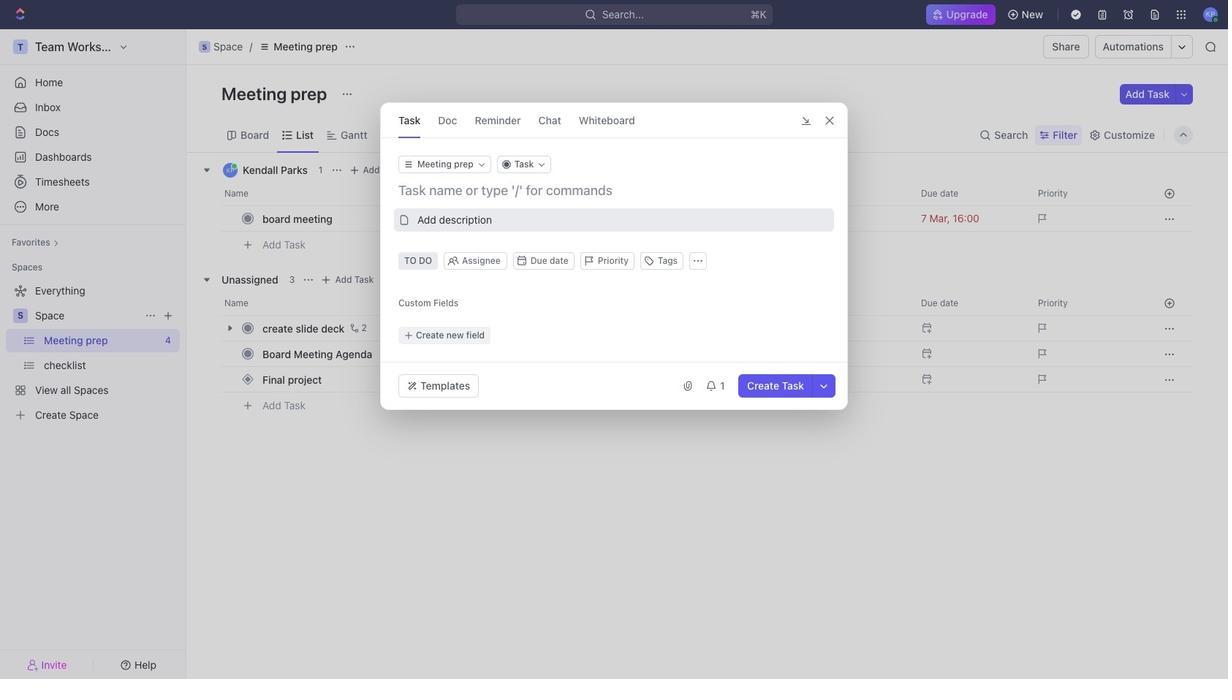 Task type: describe. For each thing, give the bounding box(es) containing it.
invite user image
[[27, 659, 38, 672]]

space, , element inside the sidebar navigation
[[13, 309, 28, 323]]

1 horizontal spatial space, , element
[[199, 41, 211, 53]]



Task type: locate. For each thing, give the bounding box(es) containing it.
dialog
[[380, 102, 848, 410]]

sidebar navigation
[[0, 29, 186, 679]]

Task name or type '/' for commands text field
[[399, 182, 833, 200]]

1 vertical spatial space, , element
[[13, 309, 28, 323]]

0 horizontal spatial space, , element
[[13, 309, 28, 323]]

space, , element
[[199, 41, 211, 53], [13, 309, 28, 323]]

0 vertical spatial space, , element
[[199, 41, 211, 53]]



Task type: vqa. For each thing, say whether or not it's contained in the screenshot.
the bottommost Space, , 'element'
yes



